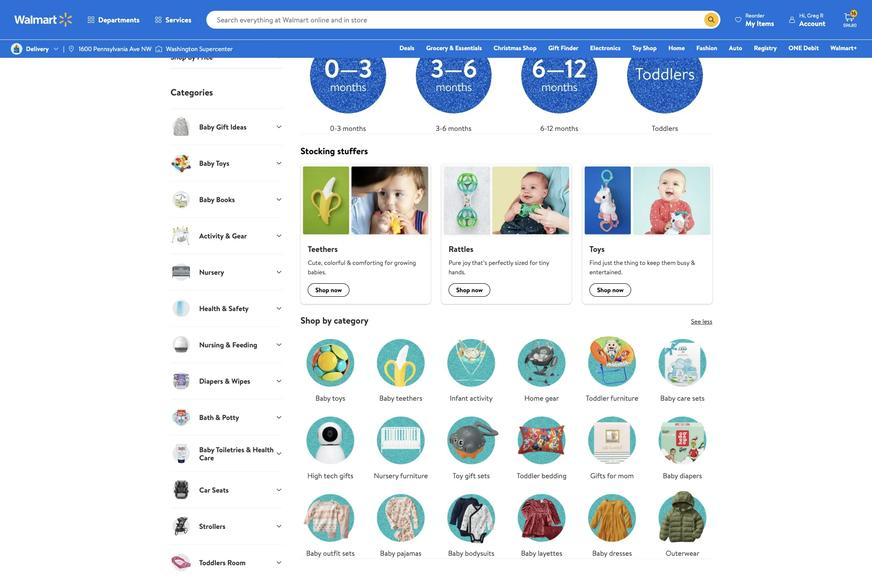 Task type: locate. For each thing, give the bounding box(es) containing it.
toddlers for toddlers room
[[199, 558, 226, 568]]

nursery down activity
[[199, 267, 224, 277]]

0 horizontal spatial health
[[199, 304, 220, 314]]

0 horizontal spatial  image
[[11, 43, 22, 55]]

toy
[[633, 44, 642, 53], [453, 471, 463, 481]]

furniture inside 'link'
[[400, 471, 428, 481]]

baby for baby toiletries & health care
[[199, 445, 214, 455]]

list containing baby toys
[[295, 326, 718, 559]]

sets right outfit
[[342, 549, 355, 559]]

see less button
[[691, 317, 713, 326]]

1 list from the top
[[295, 21, 718, 134]]

by inside dropdown button
[[188, 52, 195, 62]]

0 horizontal spatial toddler
[[517, 471, 540, 481]]

1 horizontal spatial toys
[[590, 244, 605, 255]]

home inside 'link'
[[525, 394, 544, 403]]

by for category
[[323, 315, 332, 327]]

high
[[308, 471, 322, 481]]

baby gift ideas
[[199, 122, 247, 132]]

baby left teethers
[[380, 394, 395, 403]]

baby for baby diapers
[[663, 471, 678, 481]]

& left the safety in the bottom of the page
[[222, 304, 227, 314]]

list for shop by age
[[295, 21, 718, 134]]

sets inside "link"
[[693, 394, 705, 403]]

baby left books
[[199, 195, 214, 205]]

1 horizontal spatial health
[[253, 445, 274, 455]]

hi, greg r account
[[800, 11, 826, 28]]

baby for baby gift ideas
[[199, 122, 214, 132]]

baby books
[[199, 195, 235, 205]]

sets
[[693, 394, 705, 403], [478, 471, 490, 481], [342, 549, 355, 559]]

1 vertical spatial toddlers
[[199, 558, 226, 568]]

months for 6-12 months
[[555, 124, 579, 133]]

& inside dropdown button
[[226, 340, 231, 350]]

baby left care
[[661, 394, 676, 403]]

home left gear
[[525, 394, 544, 403]]

shop
[[301, 9, 320, 21], [523, 44, 537, 53], [643, 44, 657, 53], [171, 52, 186, 62], [316, 286, 329, 295], [457, 286, 470, 295], [597, 286, 611, 295], [301, 315, 320, 327]]

shop now down babies.
[[316, 286, 342, 295]]

gift
[[465, 471, 476, 481]]

now inside teethers list item
[[331, 286, 342, 295]]

months right 3
[[343, 124, 366, 133]]

dresses
[[609, 549, 632, 559]]

list containing 0-3 months
[[295, 21, 718, 134]]

stuffers
[[337, 145, 368, 157]]

gift left finder
[[549, 44, 560, 53]]

0 vertical spatial toys
[[216, 158, 230, 168]]

pajamas
[[397, 549, 422, 559]]

shop left 'home' 'link'
[[643, 44, 657, 53]]

by left price
[[188, 52, 195, 62]]

0 horizontal spatial gift
[[216, 122, 229, 132]]

my
[[746, 18, 755, 28]]

now inside toys list item
[[613, 286, 624, 295]]

0 vertical spatial toddlers
[[652, 124, 678, 133]]

departments
[[98, 15, 140, 25]]

1 horizontal spatial shop now
[[457, 286, 483, 295]]

2 shop now from the left
[[457, 286, 483, 295]]

for right 'gifts'
[[607, 471, 617, 481]]

joy
[[463, 258, 471, 267]]

1 horizontal spatial now
[[472, 286, 483, 295]]

toy gift sets
[[453, 471, 490, 481]]

0 vertical spatial by
[[323, 9, 332, 21]]

1 vertical spatial gift
[[216, 122, 229, 132]]

for
[[385, 258, 393, 267], [530, 258, 538, 267], [607, 471, 617, 481]]

just
[[603, 258, 613, 267]]

months for 3-6 months
[[448, 124, 472, 133]]

sets right care
[[693, 394, 705, 403]]

12
[[547, 124, 554, 133]]

ideas
[[230, 122, 247, 132]]

cute,
[[308, 258, 323, 267]]

health right toiletries
[[253, 445, 274, 455]]

 image
[[68, 45, 75, 53]]

shop now down entertained.
[[597, 286, 624, 295]]

shop by category
[[301, 315, 369, 327]]

baby left bodysuits
[[448, 549, 464, 559]]

baby left pajamas
[[380, 549, 395, 559]]

& right colorful
[[347, 258, 351, 267]]

shop down babies.
[[316, 286, 329, 295]]

gear
[[545, 394, 559, 403]]

Walmart Site-Wide search field
[[206, 11, 721, 29]]

 image for washington supercenter
[[155, 44, 162, 53]]

shop right christmas at right
[[523, 44, 537, 53]]

now for teethers
[[331, 286, 342, 295]]

 image
[[11, 43, 22, 55], [155, 44, 162, 53]]

shop left category
[[301, 315, 320, 327]]

christmas
[[494, 44, 522, 53]]

0 vertical spatial sets
[[693, 394, 705, 403]]

2 horizontal spatial shop now
[[597, 286, 624, 295]]

baby left toys
[[316, 394, 331, 403]]

tiny
[[539, 258, 549, 267]]

2 list from the top
[[295, 164, 718, 304]]

1 vertical spatial health
[[253, 445, 274, 455]]

shop left price
[[171, 52, 186, 62]]

mom
[[618, 471, 634, 481]]

teethers
[[308, 244, 338, 255]]

baby inside baby toiletries & health care
[[199, 445, 214, 455]]

1 horizontal spatial nursery
[[374, 471, 399, 481]]

2 vertical spatial by
[[323, 315, 332, 327]]

& right nursing
[[226, 340, 231, 350]]

1 months from the left
[[343, 124, 366, 133]]

toiletries
[[216, 445, 244, 455]]

1 horizontal spatial home
[[669, 44, 685, 53]]

shop down hands.
[[457, 286, 470, 295]]

by left the age at the top of page
[[323, 9, 332, 21]]

bedding
[[542, 471, 567, 481]]

health left the safety in the bottom of the page
[[199, 304, 220, 314]]

1 vertical spatial list
[[295, 164, 718, 304]]

0 vertical spatial nursery
[[199, 267, 224, 277]]

toddler
[[586, 394, 609, 403], [517, 471, 540, 481]]

0-3 months
[[330, 124, 366, 133]]

toys up the find
[[590, 244, 605, 255]]

1 vertical spatial furniture
[[400, 471, 428, 481]]

now down entertained.
[[613, 286, 624, 295]]

shop inside "rattles" list item
[[457, 286, 470, 295]]

teethers list item
[[295, 164, 436, 304]]

3
[[337, 124, 341, 133]]

months inside "link"
[[555, 124, 579, 133]]

baby for baby pajamas
[[380, 549, 395, 559]]

toy gift sets link
[[442, 411, 501, 482]]

1 horizontal spatial toddler
[[586, 394, 609, 403]]

nursery inside nursery 'dropdown button'
[[199, 267, 224, 277]]

shop inside teethers list item
[[316, 286, 329, 295]]

months
[[343, 124, 366, 133], [448, 124, 472, 133], [555, 124, 579, 133]]

0 horizontal spatial furniture
[[400, 471, 428, 481]]

0 horizontal spatial toys
[[216, 158, 230, 168]]

months right 6
[[448, 124, 472, 133]]

& right toiletries
[[246, 445, 251, 455]]

nursery for nursery
[[199, 267, 224, 277]]

0 vertical spatial toddler
[[586, 394, 609, 403]]

sets for baby outfit sets
[[342, 549, 355, 559]]

2 horizontal spatial months
[[555, 124, 579, 133]]

items
[[757, 18, 775, 28]]

Search search field
[[206, 11, 721, 29]]

baby left layettes
[[521, 549, 536, 559]]

walmart+ link
[[827, 43, 862, 53]]

1 vertical spatial nursery
[[374, 471, 399, 481]]

nursery inside nursery furniture 'link'
[[374, 471, 399, 481]]

for left "tiny"
[[530, 258, 538, 267]]

shop now for rattles
[[457, 286, 483, 295]]

1 horizontal spatial furniture
[[611, 394, 639, 403]]

3 now from the left
[[613, 286, 624, 295]]

infant activity link
[[442, 333, 501, 404]]

list containing teethers
[[295, 164, 718, 304]]

busy
[[678, 258, 690, 267]]

see
[[691, 317, 701, 326]]

0 horizontal spatial toy
[[453, 471, 463, 481]]

toy inside 'toy shop' link
[[633, 44, 642, 53]]

0 horizontal spatial shop now
[[316, 286, 342, 295]]

sets right gift
[[478, 471, 490, 481]]

walmart+
[[831, 44, 858, 53]]

baby pajamas
[[380, 549, 422, 559]]

baby left ideas
[[199, 122, 214, 132]]

2 horizontal spatial sets
[[693, 394, 705, 403]]

baby for baby toys
[[199, 158, 214, 168]]

home left "fashion" link at the top of page
[[669, 44, 685, 53]]

& right busy
[[691, 258, 696, 267]]

now down colorful
[[331, 286, 342, 295]]

nursery for nursery furniture
[[374, 471, 399, 481]]

& for feeding
[[226, 340, 231, 350]]

shop by age
[[301, 9, 348, 21]]

nursery right gifts
[[374, 471, 399, 481]]

1 horizontal spatial months
[[448, 124, 472, 133]]

gift left ideas
[[216, 122, 229, 132]]

2 vertical spatial list
[[295, 326, 718, 559]]

baby for baby toys
[[316, 394, 331, 403]]

baby inside "link"
[[661, 394, 676, 403]]

2 now from the left
[[472, 286, 483, 295]]

baby for baby outfit sets
[[306, 549, 321, 559]]

by
[[323, 9, 332, 21], [188, 52, 195, 62], [323, 315, 332, 327]]

1 shop now from the left
[[316, 286, 342, 295]]

1 vertical spatial sets
[[478, 471, 490, 481]]

baby for baby bodysuits
[[448, 549, 464, 559]]

babies.
[[308, 268, 326, 277]]

rattles pure joy that's perfectly sized for tiny hands.
[[449, 244, 549, 277]]

0 horizontal spatial sets
[[342, 549, 355, 559]]

baby left outfit
[[306, 549, 321, 559]]

baby left the diapers
[[663, 471, 678, 481]]

shop down entertained.
[[597, 286, 611, 295]]

0 horizontal spatial months
[[343, 124, 366, 133]]

1 horizontal spatial toy
[[633, 44, 642, 53]]

that's
[[472, 258, 487, 267]]

1 vertical spatial toys
[[590, 244, 605, 255]]

1 vertical spatial home
[[525, 394, 544, 403]]

toddlers inside dropdown button
[[199, 558, 226, 568]]

room
[[227, 558, 246, 568]]

bodysuits
[[465, 549, 495, 559]]

toy right electronics link
[[633, 44, 642, 53]]

baby care sets link
[[653, 333, 713, 404]]

& right grocery at top
[[450, 44, 454, 53]]

baby
[[199, 122, 214, 132], [199, 158, 214, 168], [199, 195, 214, 205], [316, 394, 331, 403], [380, 394, 395, 403], [661, 394, 676, 403], [199, 445, 214, 455], [663, 471, 678, 481], [306, 549, 321, 559], [380, 549, 395, 559], [448, 549, 464, 559], [521, 549, 536, 559], [593, 549, 608, 559]]

baby books button
[[171, 181, 283, 218]]

0 vertical spatial home
[[669, 44, 685, 53]]

activity & gear
[[199, 231, 247, 241]]

nursing & feeding button
[[171, 327, 283, 363]]

3 shop now from the left
[[597, 286, 624, 295]]

washington supercenter
[[166, 44, 233, 53]]

now down that's at the top right of the page
[[472, 286, 483, 295]]

0 horizontal spatial now
[[331, 286, 342, 295]]

baby up baby books
[[199, 158, 214, 168]]

& for safety
[[222, 304, 227, 314]]

& inside toys find just the thing to keep them busy & entertained.
[[691, 258, 696, 267]]

grocery & essentials
[[426, 44, 482, 53]]

gifts for mom link
[[583, 411, 642, 482]]

shop now inside toys list item
[[597, 286, 624, 295]]

stocking stuffers
[[301, 145, 368, 157]]

home inside 'link'
[[669, 44, 685, 53]]

1 vertical spatial by
[[188, 52, 195, 62]]

toddler for toddler bedding
[[517, 471, 540, 481]]

2 horizontal spatial now
[[613, 286, 624, 295]]

3-6 months link
[[406, 28, 501, 134]]

one debit
[[789, 44, 819, 53]]

& left gear
[[225, 231, 230, 241]]

toddler bedding link
[[512, 411, 572, 482]]

shop now inside teethers list item
[[316, 286, 342, 295]]

0 vertical spatial toy
[[633, 44, 642, 53]]

by left category
[[323, 315, 332, 327]]

now inside "rattles" list item
[[472, 286, 483, 295]]

baby dresses link
[[583, 489, 642, 559]]

0 vertical spatial health
[[199, 304, 220, 314]]

fashion
[[697, 44, 718, 53]]

toys list item
[[577, 164, 718, 304]]

1 horizontal spatial toddlers
[[652, 124, 678, 133]]

1 vertical spatial toddler
[[517, 471, 540, 481]]

baby inside dropdown button
[[199, 122, 214, 132]]

baby left dresses
[[593, 549, 608, 559]]

baby outfit sets link
[[301, 489, 360, 559]]

toys inside 'dropdown button'
[[216, 158, 230, 168]]

shop now inside "rattles" list item
[[457, 286, 483, 295]]

baby left toiletries
[[199, 445, 214, 455]]

 image left delivery
[[11, 43, 22, 55]]

activity
[[470, 394, 493, 403]]

0 horizontal spatial for
[[385, 258, 393, 267]]

3 months from the left
[[555, 124, 579, 133]]

now for toys
[[613, 286, 624, 295]]

shop now down hands.
[[457, 286, 483, 295]]

1 horizontal spatial sets
[[478, 471, 490, 481]]

0 horizontal spatial home
[[525, 394, 544, 403]]

toy left gift
[[453, 471, 463, 481]]

baby bodysuits link
[[442, 489, 501, 559]]

now for rattles
[[472, 286, 483, 295]]

activity & gear button
[[171, 218, 283, 254]]

toy inside toy gift sets link
[[453, 471, 463, 481]]

6-12 months link
[[512, 28, 607, 134]]

& left wipes
[[225, 376, 230, 386]]

0 vertical spatial list
[[295, 21, 718, 134]]

baby diapers
[[663, 471, 703, 481]]

& right bath
[[216, 413, 220, 423]]

2 months from the left
[[448, 124, 472, 133]]

toddlers inside "link"
[[652, 124, 678, 133]]

1 vertical spatial toy
[[453, 471, 463, 481]]

1 horizontal spatial  image
[[155, 44, 162, 53]]

for inside the teethers cute, colorful & comforting for growing babies.
[[385, 258, 393, 267]]

list
[[295, 21, 718, 134], [295, 164, 718, 304], [295, 326, 718, 559]]

baby teethers
[[380, 394, 423, 403]]

health inside dropdown button
[[199, 304, 220, 314]]

health inside baby toiletries & health care
[[253, 445, 274, 455]]

tech
[[324, 471, 338, 481]]

baby toys
[[316, 394, 346, 403]]

bath
[[199, 413, 214, 423]]

0 horizontal spatial toddlers
[[199, 558, 226, 568]]

1 now from the left
[[331, 286, 342, 295]]

0 vertical spatial furniture
[[611, 394, 639, 403]]

diapers & wipes button
[[171, 363, 283, 399]]

bath & potty
[[199, 413, 239, 423]]

0 horizontal spatial nursery
[[199, 267, 224, 277]]

gifts
[[340, 471, 354, 481]]

toys down baby gift ideas
[[216, 158, 230, 168]]

2 vertical spatial sets
[[342, 549, 355, 559]]

1 horizontal spatial gift
[[549, 44, 560, 53]]

shop by price
[[171, 52, 213, 62]]

$96.80
[[844, 22, 857, 28]]

hi,
[[800, 11, 806, 19]]

baby gift ideas button
[[171, 109, 283, 145]]

for left growing
[[385, 258, 393, 267]]

1 horizontal spatial for
[[530, 258, 538, 267]]

2 horizontal spatial for
[[607, 471, 617, 481]]

 image right nw
[[155, 44, 162, 53]]

3 list from the top
[[295, 326, 718, 559]]

months right 12
[[555, 124, 579, 133]]



Task type: describe. For each thing, give the bounding box(es) containing it.
furniture for toddler furniture
[[611, 394, 639, 403]]

care
[[199, 453, 214, 463]]

0 vertical spatial gift
[[549, 44, 560, 53]]

deals
[[400, 44, 415, 53]]

months for 0-3 months
[[343, 124, 366, 133]]

sets for toy gift sets
[[478, 471, 490, 481]]

baby pajamas link
[[371, 489, 431, 559]]

shop by price button
[[171, 45, 283, 68]]

toy shop link
[[629, 43, 661, 53]]

toddler bedding
[[517, 471, 567, 481]]

baby dresses
[[593, 549, 632, 559]]

toy for toy gift sets
[[453, 471, 463, 481]]

sets for baby care sets
[[693, 394, 705, 403]]

toys inside toys find just the thing to keep them busy & entertained.
[[590, 244, 605, 255]]

car
[[199, 486, 210, 495]]

baby teethers link
[[371, 333, 431, 404]]

toddlers room
[[199, 558, 246, 568]]

ave
[[130, 44, 140, 53]]

shop inside toys list item
[[597, 286, 611, 295]]

baby toys button
[[171, 145, 283, 181]]

strollers
[[199, 522, 226, 532]]

colorful
[[324, 258, 346, 267]]

health & safety
[[199, 304, 249, 314]]

baby for baby dresses
[[593, 549, 608, 559]]

baby layettes link
[[512, 489, 572, 559]]

shop inside dropdown button
[[171, 52, 186, 62]]

6
[[443, 124, 447, 133]]

shop now for toys
[[597, 286, 624, 295]]

layettes
[[538, 549, 563, 559]]

strollers button
[[171, 509, 283, 545]]

deals link
[[396, 43, 419, 53]]

thing
[[625, 258, 639, 267]]

reorder my items
[[746, 11, 775, 28]]

furniture for nursery furniture
[[400, 471, 428, 481]]

high tech gifts link
[[301, 411, 360, 482]]

washington
[[166, 44, 198, 53]]

essentials
[[456, 44, 482, 53]]

& inside baby toiletries & health care
[[246, 445, 251, 455]]

services button
[[147, 9, 199, 31]]

home gear
[[525, 394, 559, 403]]

diapers
[[680, 471, 703, 481]]

growing
[[394, 258, 416, 267]]

christmas shop link
[[490, 43, 541, 53]]

toy for toy shop
[[633, 44, 642, 53]]

one debit link
[[785, 43, 823, 53]]

one
[[789, 44, 803, 53]]

& inside the teethers cute, colorful & comforting for growing babies.
[[347, 258, 351, 267]]

rattles list item
[[436, 164, 577, 304]]

grocery
[[426, 44, 448, 53]]

search icon image
[[708, 16, 715, 23]]

outerwear link
[[653, 489, 713, 559]]

0-
[[330, 124, 337, 133]]

0-3 months link
[[301, 28, 396, 134]]

price
[[197, 52, 213, 62]]

to
[[640, 258, 646, 267]]

finder
[[561, 44, 579, 53]]

 image for delivery
[[11, 43, 22, 55]]

feeding
[[232, 340, 257, 350]]

baby for baby care sets
[[661, 394, 676, 403]]

car seats button
[[171, 472, 283, 509]]

home for home
[[669, 44, 685, 53]]

registry link
[[750, 43, 781, 53]]

stocking
[[301, 145, 335, 157]]

gift inside dropdown button
[[216, 122, 229, 132]]

sized
[[515, 258, 528, 267]]

baby for baby layettes
[[521, 549, 536, 559]]

delivery
[[26, 44, 49, 53]]

less
[[703, 317, 713, 326]]

toddlers for toddlers
[[652, 124, 678, 133]]

1600
[[79, 44, 92, 53]]

toys find just the thing to keep them busy & entertained.
[[590, 244, 696, 277]]

books
[[216, 195, 235, 205]]

shop left the age at the top of page
[[301, 9, 320, 21]]

toys
[[332, 394, 346, 403]]

& for essentials
[[450, 44, 454, 53]]

diapers & wipes
[[199, 376, 250, 386]]

walmart image
[[14, 13, 73, 27]]

baby for baby books
[[199, 195, 214, 205]]

baby bodysuits
[[448, 549, 495, 559]]

toddlers link
[[618, 28, 713, 134]]

for inside rattles pure joy that's perfectly sized for tiny hands.
[[530, 258, 538, 267]]

comforting
[[353, 258, 383, 267]]

see less
[[691, 317, 713, 326]]

gifts for mom
[[591, 471, 634, 481]]

baby for baby teethers
[[380, 394, 395, 403]]

the
[[614, 258, 623, 267]]

teethers
[[396, 394, 423, 403]]

auto link
[[725, 43, 747, 53]]

account
[[800, 18, 826, 28]]

debit
[[804, 44, 819, 53]]

rattles
[[449, 244, 474, 255]]

find
[[590, 258, 602, 267]]

home link
[[665, 43, 689, 53]]

& for wipes
[[225, 376, 230, 386]]

nursing & feeding
[[199, 340, 257, 350]]

3-6 months
[[436, 124, 472, 133]]

diapers
[[199, 376, 223, 386]]

by for price
[[188, 52, 195, 62]]

toddlers room button
[[171, 545, 283, 581]]

grocery & essentials link
[[422, 43, 486, 53]]

6-
[[541, 124, 547, 133]]

by for age
[[323, 9, 332, 21]]

christmas shop
[[494, 44, 537, 53]]

gear
[[232, 231, 247, 241]]

home for home gear
[[525, 394, 544, 403]]

list for stocking stuffers
[[295, 164, 718, 304]]

teethers cute, colorful & comforting for growing babies.
[[308, 244, 416, 277]]

baby toiletries & health care
[[199, 445, 274, 463]]

perfectly
[[489, 258, 514, 267]]

shop now for teethers
[[316, 286, 342, 295]]

& for potty
[[216, 413, 220, 423]]

bath & potty button
[[171, 399, 283, 436]]

baby toiletries & health care button
[[171, 436, 283, 472]]

& for gear
[[225, 231, 230, 241]]

toddler for toddler furniture
[[586, 394, 609, 403]]



Task type: vqa. For each thing, say whether or not it's contained in the screenshot.
the Add corresponding to 93
no



